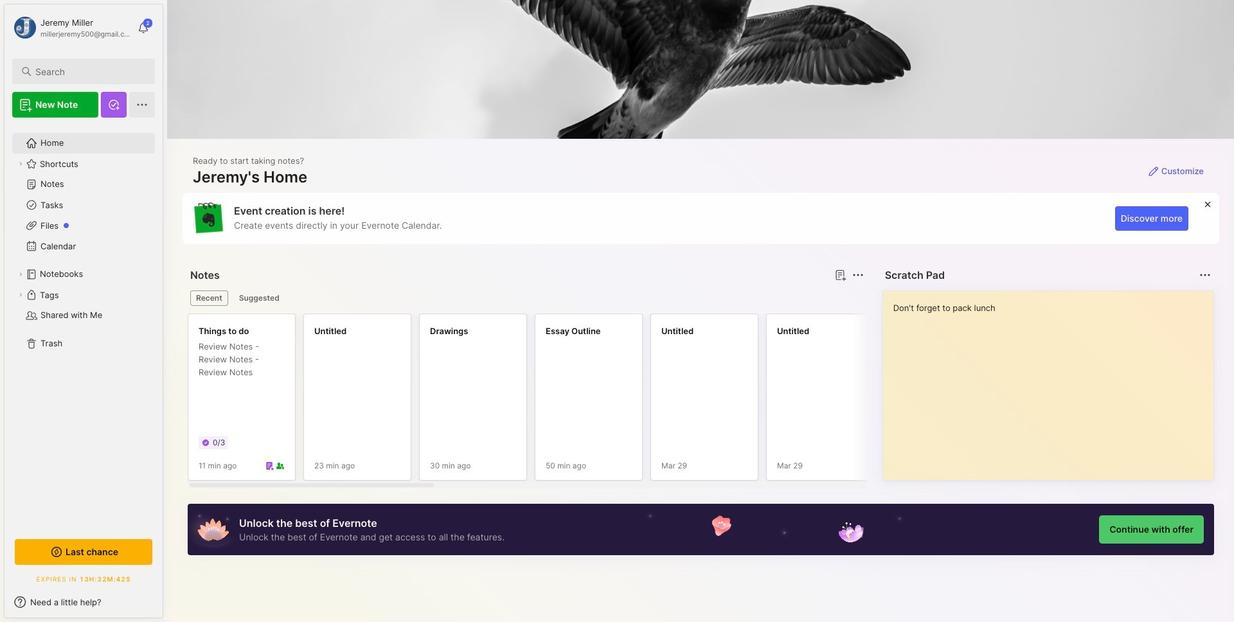Task type: locate. For each thing, give the bounding box(es) containing it.
None search field
[[35, 64, 143, 79]]

Account field
[[12, 15, 131, 41]]

row group
[[188, 314, 1234, 489]]

tab
[[190, 291, 228, 306], [233, 291, 285, 306]]

WHAT'S NEW field
[[5, 592, 163, 613]]

more actions image
[[850, 267, 866, 283], [1198, 267, 1213, 283]]

1 horizontal spatial more actions field
[[1197, 266, 1215, 284]]

Start writing… text field
[[893, 291, 1213, 470]]

none search field inside main element
[[35, 64, 143, 79]]

expand notebooks image
[[17, 271, 24, 278]]

tree
[[5, 125, 163, 525]]

main element
[[0, 0, 167, 622]]

Search text field
[[35, 66, 143, 78]]

1 horizontal spatial more actions image
[[1198, 267, 1213, 283]]

tab list
[[190, 291, 862, 306]]

1 tab from the left
[[190, 291, 228, 306]]

1 horizontal spatial tab
[[233, 291, 285, 306]]

0 horizontal spatial more actions image
[[850, 267, 866, 283]]

tree inside main element
[[5, 125, 163, 525]]

0 horizontal spatial more actions field
[[849, 266, 867, 284]]

click to collapse image
[[162, 599, 172, 614]]

0 horizontal spatial tab
[[190, 291, 228, 306]]

2 tab from the left
[[233, 291, 285, 306]]

More actions field
[[849, 266, 867, 284], [1197, 266, 1215, 284]]

2 more actions field from the left
[[1197, 266, 1215, 284]]



Task type: describe. For each thing, give the bounding box(es) containing it.
expand tags image
[[17, 291, 24, 299]]

2 more actions image from the left
[[1198, 267, 1213, 283]]

1 more actions field from the left
[[849, 266, 867, 284]]

1 more actions image from the left
[[850, 267, 866, 283]]



Task type: vqa. For each thing, say whether or not it's contained in the screenshot.
2nd More actions icon from the bottom of the page
no



